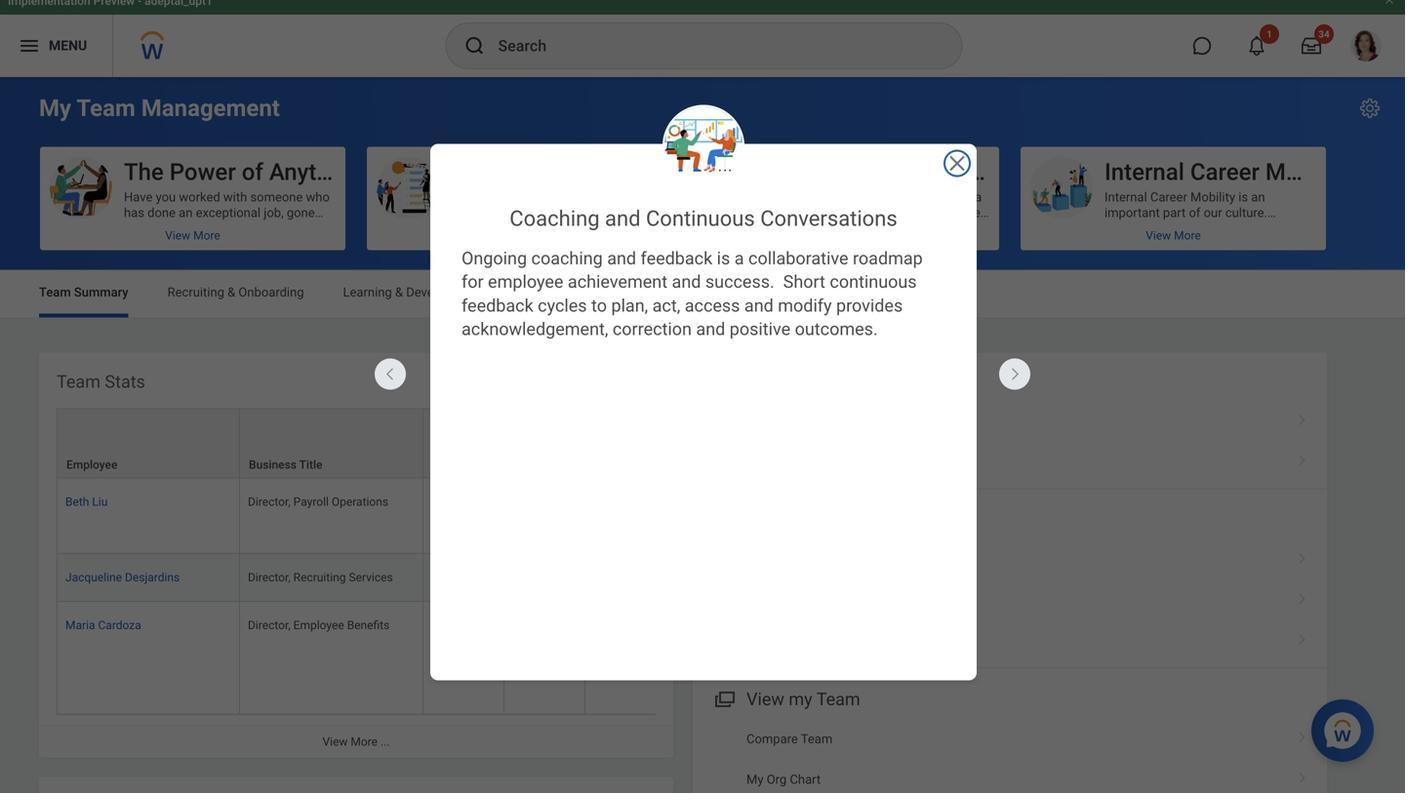 Task type: locate. For each thing, give the bounding box(es) containing it.
2 chevron right image from the top
[[1290, 448, 1316, 468]]

compare
[[747, 732, 798, 747]]

chevron right image
[[1290, 408, 1316, 427], [1290, 448, 1316, 468], [1290, 725, 1316, 745]]

director, down business
[[248, 495, 291, 509]]

positive
[[730, 319, 791, 339]]

team down view my team
[[801, 732, 833, 747]]

& right time at the top of the page
[[712, 285, 720, 300]]

3 row from the top
[[57, 554, 1405, 602]]

2 horizontal spatial employee
[[451, 158, 553, 186]]

to
[[591, 295, 607, 316]]

view
[[747, 689, 785, 710], [323, 735, 348, 749]]

1 horizontal spatial view
[[747, 689, 785, 710]]

employee inside popup button
[[66, 458, 118, 472]]

4 chevron right image from the top
[[1290, 765, 1316, 785]]

my inside list
[[747, 772, 764, 787]]

row containing beth liu
[[57, 479, 1405, 554]]

recruiting inside tab list
[[167, 285, 224, 300]]

feedback
[[641, 248, 713, 269], [462, 295, 534, 316]]

absence
[[723, 285, 772, 300]]

3 director, from the top
[[248, 619, 291, 632]]

coaching
[[531, 248, 603, 269]]

continuous
[[830, 272, 917, 292]]

2 vertical spatial chevron right image
[[1290, 725, 1316, 745]]

internal career mobility
[[1105, 158, 1350, 186]]

0 horizontal spatial my
[[39, 94, 71, 122]]

director, up director, employee benefits
[[248, 571, 291, 584]]

services
[[349, 571, 393, 584]]

collaborative
[[749, 248, 849, 269]]

and up achievement
[[607, 248, 636, 269]]

employee
[[451, 158, 553, 186], [66, 458, 118, 472], [293, 619, 344, 632]]

main content containing my team management
[[0, 77, 1405, 793]]

beth liu link
[[65, 492, 108, 509]]

1 vertical spatial recruiting
[[293, 571, 346, 584]]

& for time
[[712, 285, 720, 300]]

list
[[693, 402, 1327, 483], [693, 540, 1327, 661], [693, 719, 1327, 793]]

modify
[[778, 295, 832, 316]]

chevron right image for first list from the top of the page
[[1290, 408, 1316, 427]]

director, recruiting services
[[248, 571, 393, 584]]

recruiting left onboarding
[[167, 285, 224, 300]]

2 list from the top
[[693, 540, 1327, 661]]

row containing employee
[[57, 409, 1405, 479]]

2 vertical spatial employee
[[293, 619, 344, 632]]

1 vertical spatial list
[[693, 540, 1327, 661]]

director, for director, recruiting services
[[248, 571, 291, 584]]

and up act, on the left of the page
[[672, 272, 701, 292]]

and down engagement
[[605, 206, 641, 231]]

employee button
[[58, 410, 239, 478]]

beth liu
[[65, 495, 108, 509]]

recruiting & onboarding
[[167, 285, 304, 300]]

0 vertical spatial view
[[747, 689, 785, 710]]

1 row from the top
[[57, 409, 1405, 479]]

1 director, from the top
[[248, 495, 291, 509]]

employee engagement
[[451, 158, 691, 186]]

title
[[299, 458, 323, 472]]

0 horizontal spatial employee
[[66, 458, 118, 472]]

team left stats
[[57, 372, 100, 392]]

3 list from the top
[[693, 719, 1327, 793]]

0 vertical spatial chevron right image
[[1290, 408, 1316, 427]]

1 & from the left
[[228, 285, 235, 300]]

1 horizontal spatial my
[[747, 772, 764, 787]]

2 director, from the top
[[248, 571, 291, 584]]

employee down director, recruiting services
[[293, 619, 344, 632]]

chart
[[790, 772, 821, 787]]

employee for employee
[[66, 458, 118, 472]]

for
[[462, 272, 484, 292]]

0 horizontal spatial feedback
[[462, 295, 534, 316]]

org
[[767, 772, 787, 787]]

& right talent
[[557, 285, 565, 300]]

view left my
[[747, 689, 785, 710]]

& for recruiting
[[228, 285, 235, 300]]

main content
[[0, 77, 1405, 793]]

2 vertical spatial director,
[[248, 619, 291, 632]]

row
[[57, 409, 1405, 479], [57, 479, 1405, 554], [57, 554, 1405, 602], [57, 602, 1405, 715]]

acknowledgement,
[[462, 319, 608, 339]]

chevron right image
[[1290, 546, 1316, 566], [1290, 587, 1316, 606], [1290, 627, 1316, 646], [1290, 765, 1316, 785]]

anytime
[[269, 158, 355, 186]]

2 vertical spatial list
[[693, 719, 1327, 793]]

employee up coaching
[[451, 158, 553, 186]]

view inside view more ... link
[[323, 735, 348, 749]]

column header
[[505, 409, 586, 479], [586, 409, 667, 479]]

beth
[[65, 495, 89, 509]]

team up the
[[76, 94, 135, 122]]

director,
[[248, 495, 291, 509], [248, 571, 291, 584], [248, 619, 291, 632]]

a
[[735, 248, 744, 269]]

recruiting up director, employee benefits
[[293, 571, 346, 584]]

director, for director, employee benefits
[[248, 619, 291, 632]]

1 vertical spatial director,
[[248, 571, 291, 584]]

roadmap
[[853, 248, 923, 269]]

team left summary
[[39, 285, 71, 300]]

&
[[228, 285, 235, 300], [395, 285, 403, 300], [557, 285, 565, 300], [712, 285, 720, 300]]

0 vertical spatial my
[[39, 94, 71, 122]]

2 row from the top
[[57, 479, 1405, 554]]

banner
[[0, 0, 1405, 77]]

compensation
[[811, 285, 894, 300]]

and down 'access' at the top of page
[[696, 319, 725, 339]]

compare team
[[747, 732, 833, 747]]

employee up beth liu link
[[66, 458, 118, 472]]

maria cardoza
[[65, 619, 141, 632]]

chevron right image for list containing compare team
[[1290, 725, 1316, 745]]

tab list
[[20, 271, 1386, 318]]

1 vertical spatial view
[[323, 735, 348, 749]]

0 vertical spatial list
[[693, 402, 1327, 483]]

internal career mobility button
[[1021, 147, 1350, 250]]

1 vertical spatial my
[[747, 772, 764, 787]]

conversations
[[760, 206, 898, 231]]

the
[[124, 158, 164, 186]]

& for learning
[[395, 285, 403, 300]]

0 vertical spatial employee
[[451, 158, 553, 186]]

business
[[249, 458, 297, 472]]

3 chevron right image from the top
[[1290, 725, 1316, 745]]

& left onboarding
[[228, 285, 235, 300]]

chevron right image inside my org chart link
[[1290, 765, 1316, 785]]

summary
[[74, 285, 128, 300]]

0 horizontal spatial recruiting
[[167, 285, 224, 300]]

4 & from the left
[[712, 285, 720, 300]]

0 vertical spatial feedback
[[641, 248, 713, 269]]

...
[[381, 735, 390, 749]]

plan,
[[611, 295, 648, 316]]

4 row from the top
[[57, 602, 1405, 715]]

feedback down for
[[462, 295, 534, 316]]

0 horizontal spatial view
[[323, 735, 348, 749]]

1 horizontal spatial employee
[[293, 619, 344, 632]]

team inside tab list
[[39, 285, 71, 300]]

1 chevron right image from the top
[[1290, 408, 1316, 427]]

view for view more ...
[[323, 735, 348, 749]]

team
[[76, 94, 135, 122], [39, 285, 71, 300], [57, 372, 100, 392], [817, 689, 860, 710], [801, 732, 833, 747]]

team stats element
[[39, 353, 1405, 758]]

operations
[[332, 495, 388, 509]]

director, down director, recruiting services
[[248, 619, 291, 632]]

2 & from the left
[[395, 285, 403, 300]]

success.
[[705, 272, 775, 292]]

chevron right image inside compare team link
[[1290, 725, 1316, 745]]

& right learning
[[395, 285, 403, 300]]

director, for director, payroll operations
[[248, 495, 291, 509]]

access
[[685, 295, 740, 316]]

0 vertical spatial director,
[[248, 495, 291, 509]]

close environment banner image
[[1384, 0, 1396, 6]]

learning
[[343, 285, 392, 300]]

1 vertical spatial chevron right image
[[1290, 448, 1316, 468]]

1 horizontal spatial recruiting
[[293, 571, 346, 584]]

1 column header from the left
[[505, 409, 586, 479]]

development
[[406, 285, 480, 300]]

business title
[[249, 458, 323, 472]]

learning & development
[[343, 285, 480, 300]]

notifications large image
[[1247, 36, 1267, 56]]

0 vertical spatial recruiting
[[167, 285, 224, 300]]

cell
[[424, 479, 505, 554], [505, 479, 586, 554], [586, 479, 667, 554], [424, 554, 505, 602], [505, 554, 586, 602], [586, 554, 667, 602], [424, 602, 505, 715], [505, 602, 586, 715], [586, 602, 667, 715]]

feedback up time at the top of the page
[[641, 248, 713, 269]]

and
[[605, 206, 641, 231], [607, 248, 636, 269], [672, 272, 701, 292], [745, 295, 774, 316], [696, 319, 725, 339]]

liu
[[92, 495, 108, 509]]

ongoing
[[462, 248, 527, 269]]

1 vertical spatial employee
[[66, 458, 118, 472]]

view left more
[[323, 735, 348, 749]]

compare team link
[[693, 719, 1327, 760]]

time
[[681, 285, 709, 300]]

recruiting
[[167, 285, 224, 300], [293, 571, 346, 584]]

3 & from the left
[[557, 285, 565, 300]]

is
[[717, 248, 730, 269]]

row containing jacqueline desjardins
[[57, 554, 1405, 602]]

employee inside button
[[451, 158, 553, 186]]

previous announcement image
[[375, 359, 406, 388]]



Task type: vqa. For each thing, say whether or not it's contained in the screenshot.
the topmost View
yes



Task type: describe. For each thing, give the bounding box(es) containing it.
maria cardoza link
[[65, 615, 141, 632]]

team stats
[[57, 372, 145, 392]]

menu group image
[[710, 685, 737, 711]]

team summary
[[39, 285, 128, 300]]

correction
[[613, 319, 692, 339]]

time & absence
[[681, 285, 772, 300]]

onboarding
[[239, 285, 304, 300]]

my
[[789, 689, 813, 710]]

coaching
[[510, 206, 600, 231]]

benefits
[[347, 619, 390, 632]]

employee engagement button
[[367, 147, 691, 250]]

profile logan mcneil element
[[1339, 24, 1394, 67]]

view for view my team
[[747, 689, 785, 710]]

team right my
[[817, 689, 860, 710]]

my org chart link
[[693, 760, 1327, 793]]

my org chart
[[747, 772, 821, 787]]

2 chevron right image from the top
[[1290, 587, 1316, 606]]

1 chevron right image from the top
[[1290, 546, 1316, 566]]

my team management
[[39, 94, 280, 122]]

my for my org chart
[[747, 772, 764, 787]]

mobility
[[1266, 158, 1350, 186]]

next announcement image
[[999, 359, 1031, 388]]

jacqueline
[[65, 571, 122, 584]]

the power of anytime feedback
[[124, 158, 463, 186]]

configure this page image
[[1359, 97, 1382, 120]]

talent & performance
[[519, 285, 642, 300]]

feedback
[[361, 158, 463, 186]]

tab list containing team summary
[[20, 271, 1386, 318]]

employee
[[488, 272, 564, 292]]

and up positive
[[745, 295, 774, 316]]

director, employee benefits
[[248, 619, 390, 632]]

search image
[[463, 34, 487, 58]]

view my team
[[747, 689, 860, 710]]

desjardins
[[125, 571, 180, 584]]

career
[[1191, 158, 1260, 186]]

engagement
[[559, 158, 691, 186]]

more
[[351, 735, 378, 749]]

recruiting inside team stats element
[[293, 571, 346, 584]]

close image
[[946, 152, 969, 175]]

management
[[141, 94, 280, 122]]

inbox large image
[[1302, 36, 1321, 56]]

jacqueline desjardins link
[[65, 567, 180, 584]]

1 vertical spatial feedback
[[462, 295, 534, 316]]

my for my team management
[[39, 94, 71, 122]]

provides
[[836, 295, 903, 316]]

list containing compare team
[[693, 719, 1327, 793]]

continuous
[[646, 206, 755, 231]]

jacqueline desjardins
[[65, 571, 180, 584]]

& for talent
[[557, 285, 565, 300]]

act,
[[653, 295, 680, 316]]

business title button
[[240, 410, 423, 478]]

director, payroll operations
[[248, 495, 388, 509]]

outcomes.
[[795, 319, 878, 339]]

row containing maria cardoza
[[57, 602, 1405, 715]]

team inside list
[[801, 732, 833, 747]]

2 column header from the left
[[586, 409, 667, 479]]

ongoing coaching and feedback is a collaborative roadmap for employee achievement and success.  short continuous feedback cycles to plan, act, access and modify provides acknowledgement, correction and positive outcomes.
[[462, 248, 927, 339]]

cardoza
[[98, 619, 141, 632]]

view more ...
[[323, 735, 390, 749]]

view more ... link
[[39, 725, 673, 758]]

of
[[242, 158, 263, 186]]

3 chevron right image from the top
[[1290, 627, 1316, 646]]

stats
[[105, 372, 145, 392]]

the power of anytime feedback button
[[40, 147, 463, 250]]

coaching and continuous conversations
[[510, 206, 898, 231]]

1 horizontal spatial feedback
[[641, 248, 713, 269]]

employee for employee engagement
[[451, 158, 553, 186]]

internal
[[1105, 158, 1185, 186]]

achievement
[[568, 272, 668, 292]]

1 list from the top
[[693, 402, 1327, 483]]

maria
[[65, 619, 95, 632]]

cycles
[[538, 295, 587, 316]]

performance
[[568, 285, 642, 300]]

power
[[170, 158, 236, 186]]

talent
[[519, 285, 554, 300]]

payroll
[[293, 495, 329, 509]]



